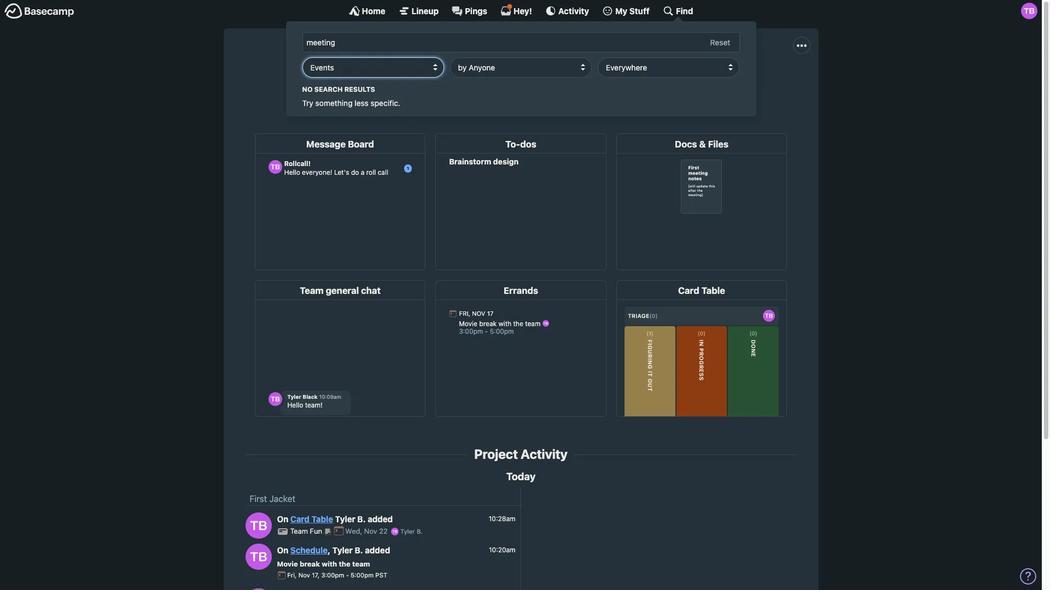 Task type: locate. For each thing, give the bounding box(es) containing it.
1 vertical spatial tyler black image
[[245, 513, 272, 539]]

b. right tyler black icon in the bottom of the page
[[417, 529, 423, 536]]

tyler black image
[[1021, 3, 1038, 19], [245, 513, 272, 539], [245, 544, 272, 570]]

colors! left a
[[630, 75, 656, 85]]

tyler right tyler black icon in the bottom of the page
[[400, 529, 415, 536]]

1 vertical spatial on
[[277, 546, 288, 556]]

added for ,       tyler b. added
[[365, 546, 390, 556]]

first
[[473, 50, 510, 71], [250, 495, 267, 504]]

with
[[322, 560, 337, 569]]

the inside movie break with the team fri, nov 17, 3:00pm -     5:00pm pst
[[339, 560, 350, 569]]

1 horizontal spatial the
[[368, 75, 381, 85]]

of
[[427, 75, 435, 85], [685, 75, 693, 85]]

none reset field inside main element
[[705, 36, 736, 50]]

17,
[[312, 572, 320, 579]]

fri,
[[287, 572, 297, 579]]

on
[[277, 515, 288, 525], [277, 546, 288, 556]]

1 horizontal spatial colors!
[[696, 75, 722, 85]]

a
[[659, 75, 664, 85]]

2 horizontal spatial the
[[437, 75, 450, 85]]

2 vertical spatial tyler
[[332, 546, 353, 556]]

0 horizontal spatial jacket
[[269, 495, 295, 504]]

am
[[498, 75, 510, 85]]

on up movie
[[277, 546, 288, 556]]

and right strips
[[613, 75, 627, 85]]

1 vertical spatial activity
[[521, 447, 568, 462]]

2 and from the left
[[613, 75, 627, 85]]

my stuff
[[615, 6, 650, 16]]

first inside first jacket let's create the first jacket of the company! i am thinking rabits and strips and colors! a lot of colors!
[[473, 50, 510, 71]]

main element
[[0, 0, 1042, 116]]

jacket
[[401, 75, 425, 85]]

nov left 22
[[364, 527, 377, 536]]

1 on from the top
[[277, 515, 288, 525]]

create
[[341, 75, 366, 85]]

tyler black image inside main element
[[1021, 3, 1038, 19]]

colors!
[[630, 75, 656, 85], [696, 75, 722, 85]]

activity left my
[[558, 6, 589, 16]]

10:28am
[[489, 515, 515, 523]]

tyler up wed,
[[335, 515, 355, 525]]

tyler right ,
[[332, 546, 353, 556]]

0 vertical spatial tyler
[[335, 515, 355, 525]]

try
[[302, 98, 313, 108]]

i
[[494, 75, 496, 85]]

0 horizontal spatial first
[[250, 495, 267, 504]]

find
[[676, 6, 693, 16]]

of right jacket
[[427, 75, 435, 85]]

hey! button
[[500, 4, 532, 16]]

movie break with the team fri, nov 17, 3:00pm -     5:00pm pst
[[277, 560, 387, 579]]

card table link
[[290, 515, 333, 525]]

0 vertical spatial added
[[368, 515, 393, 525]]

results
[[344, 85, 375, 93]]

wed, nov 22
[[345, 527, 390, 536]]

and left strips
[[571, 75, 586, 85]]

None reset field
[[705, 36, 736, 50]]

1 vertical spatial jacket
[[269, 495, 295, 504]]

colors! right the lot
[[696, 75, 722, 85]]

and
[[571, 75, 586, 85], [613, 75, 627, 85]]

jacket up thinking
[[514, 50, 569, 71]]

card
[[290, 515, 310, 525]]

activity link
[[545, 5, 589, 16]]

b.
[[357, 515, 366, 525], [417, 529, 423, 536], [355, 546, 363, 556]]

2 vertical spatial b.
[[355, 546, 363, 556]]

2 of from the left
[[685, 75, 693, 85]]

1 horizontal spatial and
[[613, 75, 627, 85]]

1 vertical spatial first
[[250, 495, 267, 504]]

the left company!
[[437, 75, 450, 85]]

nov
[[364, 527, 377, 536], [298, 572, 310, 579]]

jacket inside first jacket let's create the first jacket of the company! i am thinking rabits and strips and colors! a lot of colors!
[[514, 50, 569, 71]]

activity up today
[[521, 447, 568, 462]]

1 horizontal spatial first
[[473, 50, 510, 71]]

the
[[368, 75, 381, 85], [437, 75, 450, 85], [339, 560, 350, 569]]

wed,
[[345, 527, 362, 536]]

let's
[[320, 75, 339, 85]]

0 horizontal spatial and
[[571, 75, 586, 85]]

home link
[[349, 5, 385, 16]]

added for tyler b. added
[[368, 515, 393, 525]]

2 vertical spatial tyler black image
[[245, 544, 272, 570]]

tyler
[[335, 515, 355, 525], [400, 529, 415, 536], [332, 546, 353, 556]]

2 on from the top
[[277, 546, 288, 556]]

jacket up card
[[269, 495, 295, 504]]

my stuff button
[[602, 5, 650, 16]]

first for first jacket let's create the first jacket of the company! i am thinking rabits and strips and colors! a lot of colors!
[[473, 50, 510, 71]]

Search for… search field
[[302, 32, 740, 53]]

1 colors! from the left
[[630, 75, 656, 85]]

b. up team on the left of page
[[355, 546, 363, 556]]

b. up wed, nov 22
[[357, 515, 366, 525]]

,
[[328, 546, 330, 556]]

movie break with the team link
[[277, 560, 370, 569]]

0 vertical spatial on
[[277, 515, 288, 525]]

try something less specific. alert
[[302, 85, 740, 109]]

0 vertical spatial b.
[[357, 515, 366, 525]]

the left first
[[368, 75, 381, 85]]

0 vertical spatial jacket
[[514, 50, 569, 71]]

1 horizontal spatial nov
[[364, 527, 377, 536]]

0 horizontal spatial colors!
[[630, 75, 656, 85]]

0 vertical spatial nov
[[364, 527, 377, 536]]

added
[[368, 515, 393, 525], [365, 546, 390, 556]]

10:20am
[[489, 546, 515, 555]]

tyler black image
[[391, 528, 399, 536]]

0 horizontal spatial nov
[[298, 572, 310, 579]]

1 vertical spatial nov
[[298, 572, 310, 579]]

0 horizontal spatial of
[[427, 75, 435, 85]]

the up -
[[339, 560, 350, 569]]

of right the lot
[[685, 75, 693, 85]]

first jacket let's create the first jacket of the company! i am thinking rabits and strips and colors! a lot of colors!
[[320, 50, 722, 85]]

tyler for tyler b. added
[[335, 515, 355, 525]]

0 vertical spatial tyler black image
[[1021, 3, 1038, 19]]

1 horizontal spatial of
[[685, 75, 693, 85]]

team
[[290, 527, 308, 536]]

0 horizontal spatial the
[[339, 560, 350, 569]]

b. for ,       tyler b. added
[[355, 546, 363, 556]]

added down 22
[[365, 546, 390, 556]]

on for on schedule ,       tyler b. added
[[277, 546, 288, 556]]

0 vertical spatial activity
[[558, 6, 589, 16]]

less
[[355, 98, 369, 108]]

1 horizontal spatial jacket
[[514, 50, 569, 71]]

lot
[[667, 75, 683, 85]]

no
[[302, 85, 313, 93]]

activity
[[558, 6, 589, 16], [521, 447, 568, 462]]

0 vertical spatial first
[[473, 50, 510, 71]]

b. for tyler b. added
[[357, 515, 366, 525]]

on left card
[[277, 515, 288, 525]]

tyler black image for on card table tyler b. added
[[245, 513, 272, 539]]

strips
[[588, 75, 610, 85]]

company!
[[453, 75, 491, 85]]

added up 22
[[368, 515, 393, 525]]

team
[[352, 560, 370, 569]]

nov left 17,
[[298, 572, 310, 579]]

1 vertical spatial added
[[365, 546, 390, 556]]

switch accounts image
[[4, 3, 74, 20]]

jacket
[[514, 50, 569, 71], [269, 495, 295, 504]]

2 colors! from the left
[[696, 75, 722, 85]]

schedule
[[290, 546, 328, 556]]

first jacket
[[250, 495, 295, 504]]



Task type: vqa. For each thing, say whether or not it's contained in the screenshot.
On Tyler Black icon
no



Task type: describe. For each thing, give the bounding box(es) containing it.
fun
[[310, 527, 322, 536]]

3:00pm
[[321, 572, 344, 579]]

nov inside movie break with the team fri, nov 17, 3:00pm -     5:00pm pst
[[298, 572, 310, 579]]

hey!
[[514, 6, 532, 16]]

my
[[615, 6, 627, 16]]

jacket for first jacket
[[269, 495, 295, 504]]

project activity
[[474, 447, 568, 462]]

lineup link
[[399, 5, 439, 16]]

no search results try something less specific.
[[302, 85, 400, 108]]

1 and from the left
[[571, 75, 586, 85]]

schedule link
[[290, 546, 328, 556]]

first
[[384, 75, 399, 85]]

today
[[506, 471, 536, 483]]

people on this project element
[[543, 87, 574, 121]]

-
[[346, 572, 349, 579]]

activity inside main element
[[558, 6, 589, 16]]

tyler black image for on schedule ,       tyler b. added
[[245, 544, 272, 570]]

on schedule ,       tyler b. added
[[277, 546, 390, 556]]

1 vertical spatial b.
[[417, 529, 423, 536]]

team fun
[[290, 527, 324, 536]]

rabits
[[546, 75, 569, 85]]

1 vertical spatial tyler
[[400, 529, 415, 536]]

thinking
[[513, 75, 544, 85]]

table
[[312, 515, 333, 525]]

10:28am element
[[489, 515, 515, 523]]

pings button
[[452, 5, 487, 16]]

lineup
[[412, 6, 439, 16]]

home
[[362, 6, 385, 16]]

first jacket link
[[250, 495, 295, 504]]

jacket for first jacket let's create the first jacket of the company! i am thinking rabits and strips and colors! a lot of colors!
[[514, 50, 569, 71]]

search
[[314, 85, 343, 93]]

tyler for ,       tyler b. added
[[332, 546, 353, 556]]

specific.
[[371, 98, 400, 108]]

project
[[474, 447, 518, 462]]

22
[[379, 527, 388, 536]]

10:20am element
[[489, 546, 515, 555]]

tyler b.
[[399, 529, 423, 536]]

movie
[[277, 560, 298, 569]]

pst
[[375, 572, 387, 579]]

find button
[[663, 5, 693, 16]]

5:00pm
[[351, 572, 374, 579]]

pings
[[465, 6, 487, 16]]

1 of from the left
[[427, 75, 435, 85]]

break
[[300, 560, 320, 569]]

something
[[315, 98, 353, 108]]

on card table tyler b. added
[[277, 515, 393, 525]]

stuff
[[629, 6, 650, 16]]

first for first jacket
[[250, 495, 267, 504]]

on for on card table tyler b. added
[[277, 515, 288, 525]]



